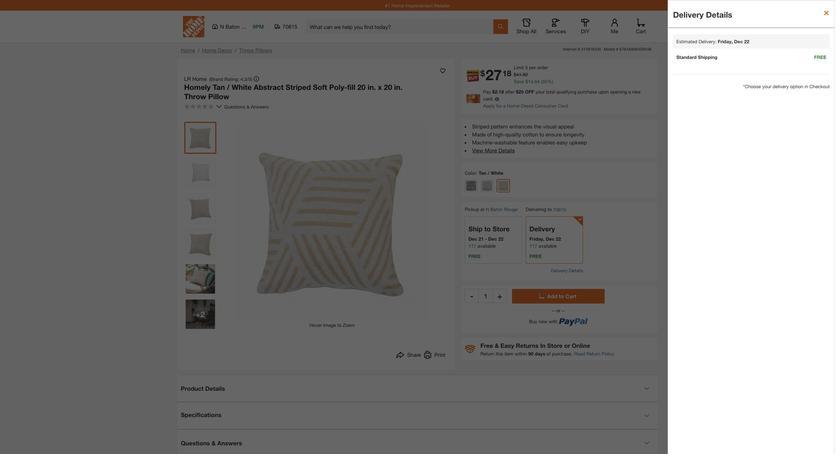 Task type: describe. For each thing, give the bounding box(es) containing it.
$ down limit
[[514, 72, 517, 77]]

$ down 82
[[526, 79, 528, 84]]

pay
[[483, 89, 491, 95]]

& inside button
[[212, 440, 216, 447]]

to left zoom
[[337, 323, 342, 329]]

limit
[[514, 65, 524, 70]]

within
[[515, 351, 527, 357]]

consumer
[[535, 103, 557, 109]]

buy now with
[[529, 319, 558, 325]]

ship to store dec 21 - dec 22 117 available
[[469, 225, 510, 249]]

details up estimated delivery: friday, dec 22
[[706, 10, 733, 19]]

x
[[378, 83, 382, 92]]

color
[[465, 170, 476, 176]]

hover image to zoom button
[[232, 122, 432, 329]]

the home depot logo image
[[183, 16, 204, 37]]

pillow
[[208, 92, 229, 101]]

lr home throw pillows 6764a9084d9348 c3.1 image
[[186, 159, 215, 188]]

store inside ship to store dec 21 - dec 22 117 available
[[493, 225, 510, 233]]

0 vertical spatial .
[[522, 72, 523, 77]]

lr home
[[184, 76, 207, 82]]

soft
[[313, 83, 327, 92]]

view more details link
[[472, 147, 515, 154]]

zoom
[[343, 323, 355, 329]]

n baton rouge
[[220, 23, 257, 30]]

1 vertical spatial a
[[503, 103, 506, 109]]

free
[[481, 342, 493, 350]]

2 horizontal spatial free
[[815, 54, 827, 60]]

to for cart
[[559, 293, 564, 300]]

the
[[534, 123, 542, 130]]

easy
[[557, 139, 568, 146]]

$ 27 18
[[481, 66, 512, 84]]

2 in. from the left
[[394, 83, 403, 92]]

- inside button
[[470, 292, 474, 301]]

item
[[505, 351, 514, 357]]

What can we help you find today? search field
[[310, 20, 493, 34]]

answers inside button
[[217, 440, 242, 447]]

black and white image
[[466, 181, 476, 191]]

apply
[[483, 103, 495, 109]]

gray / white image
[[482, 181, 492, 191]]

lr home throw pillows 6764a9084d9348 44.4 image
[[186, 265, 215, 294]]

(brand
[[209, 76, 223, 82]]

abstract
[[254, 83, 284, 92]]

me button
[[604, 19, 625, 35]]

home decor link
[[202, 47, 232, 53]]

pickup at n baton rouge
[[465, 207, 518, 212]]

home link
[[181, 47, 195, 53]]

(brand rating: 4.3 /5)
[[209, 76, 252, 82]]

for
[[497, 103, 502, 109]]

longevity
[[563, 131, 585, 138]]

questions & answers button
[[178, 431, 658, 455]]

homely
[[184, 83, 211, 92]]

1 vertical spatial tan
[[479, 170, 487, 176]]

lr home throw pillows 6764a9084d9348 1f.3 image
[[186, 229, 215, 259]]

lr home throw pillows 6764a9084d9348 64.0 image
[[186, 123, 215, 153]]

delivery inside delivery details button
[[551, 268, 568, 274]]

services button
[[545, 19, 567, 35]]

cotton
[[523, 131, 538, 138]]

quality
[[506, 131, 521, 138]]

lr home throw pillows 6764a9084d9348 fa.5 image
[[186, 300, 215, 330]]

now
[[539, 319, 548, 325]]

2 # from the left
[[616, 47, 619, 52]]

313978335
[[581, 47, 601, 52]]

1 in. from the left
[[368, 83, 376, 92]]

print
[[435, 352, 446, 359]]

policy
[[602, 351, 615, 357]]

2 return from the left
[[587, 351, 601, 357]]

new
[[632, 89, 641, 95]]

$ right after
[[516, 89, 519, 95]]

visual
[[543, 123, 557, 130]]

throw inside "homely tan / white abstract striped soft poly-fill 20 in. x 20 in. throw pillow"
[[184, 92, 206, 101]]

70815 inside delivering to 70815
[[553, 207, 566, 213]]

opening
[[610, 89, 627, 95]]

shipping
[[698, 54, 718, 60]]

1 horizontal spatial &
[[247, 104, 250, 110]]

pickup
[[465, 207, 479, 212]]

0 vertical spatial questions
[[224, 104, 245, 110]]

0 vertical spatial baton
[[226, 23, 240, 30]]

home left decor
[[202, 47, 216, 53]]

22 inside ship to store dec 21 - dec 22 117 available
[[499, 236, 504, 242]]

1 horizontal spatial friday,
[[718, 39, 733, 44]]

buy
[[529, 319, 538, 325]]

hover
[[309, 323, 322, 329]]

18
[[503, 69, 512, 78]]

upon
[[599, 89, 609, 95]]

117 inside ship to store dec 21 - dec 22 117 available
[[469, 243, 476, 249]]

machine-
[[472, 139, 495, 146]]

90
[[529, 351, 534, 357]]

home inside lr home link
[[192, 76, 207, 82]]

70815 button
[[275, 23, 298, 30]]

me
[[611, 28, 619, 34]]

ensure
[[546, 131, 562, 138]]

home right #1
[[392, 3, 404, 8]]

rating:
[[224, 76, 239, 82]]

6764a9084d9348
[[620, 47, 652, 52]]

apply for a home depot consumer card
[[483, 103, 568, 109]]

available inside "delivery friday, dec 22 117 available"
[[539, 243, 557, 249]]

purchase
[[578, 89, 597, 95]]

with
[[549, 319, 558, 325]]

delivery friday, dec 22 117 available
[[530, 225, 561, 249]]

internet
[[563, 47, 577, 52]]

lr home throw pillows 6764a9084d9348 4f.2 image
[[186, 194, 215, 223]]

/ right the home link
[[198, 48, 199, 53]]

25
[[519, 89, 524, 95]]

this
[[496, 351, 503, 357]]

add to cart
[[547, 293, 577, 300]]

+ button
[[493, 289, 507, 303]]

1 horizontal spatial answers
[[251, 104, 269, 110]]

14
[[528, 79, 533, 84]]

white inside "homely tan / white abstract striped soft poly-fill 20 in. x 20 in. throw pillow"
[[232, 83, 252, 92]]

22 inside "delivery friday, dec 22 117 available"
[[556, 236, 561, 242]]

0 vertical spatial delivery details
[[673, 10, 733, 19]]

0 vertical spatial delivery
[[673, 10, 704, 19]]

0 horizontal spatial rouge
[[241, 23, 257, 30]]

questions & answers link
[[224, 103, 270, 110]]

of inside free & easy returns in store or online return this item within 90 days of purchase. read return policy
[[547, 351, 551, 357]]

$ inside $ 27 18
[[481, 69, 485, 78]]

delivery
[[773, 84, 789, 89]]

total
[[546, 89, 555, 95]]

$ right the pay
[[492, 89, 495, 95]]

delivery details button
[[551, 267, 583, 274]]

1 vertical spatial baton
[[491, 207, 503, 212]]

pay $ 2.18 after $ 25 off
[[483, 89, 534, 95]]

improvement
[[406, 3, 433, 8]]

dec right 21
[[488, 236, 497, 242]]

1 20 from the left
[[358, 83, 366, 92]]

1 horizontal spatial cart
[[636, 28, 646, 34]]

1 horizontal spatial white
[[491, 170, 504, 176]]



Task type: locate. For each thing, give the bounding box(es) containing it.
& inside free & easy returns in store or online return this item within 90 days of purchase. read return policy
[[495, 342, 499, 350]]

1 horizontal spatial .
[[533, 79, 535, 84]]

. up save
[[522, 72, 523, 77]]

*choose your delivery option in checkout
[[744, 84, 830, 89]]

0 horizontal spatial store
[[493, 225, 510, 233]]

store down n baton rouge button
[[493, 225, 510, 233]]

home left 'depot'
[[507, 103, 520, 109]]

add
[[547, 293, 558, 300]]

a right for
[[503, 103, 506, 109]]

9pm
[[253, 23, 264, 30]]

made
[[472, 131, 486, 138]]

70815
[[283, 23, 297, 30], [553, 207, 566, 213]]

share
[[407, 352, 421, 359]]

to up enables
[[540, 131, 544, 138]]

0 vertical spatial cart
[[636, 28, 646, 34]]

1 vertical spatial questions & answers
[[181, 440, 242, 447]]

available up delivery details button
[[539, 243, 557, 249]]

home up homely
[[192, 76, 207, 82]]

1 horizontal spatial tan
[[479, 170, 487, 176]]

1 horizontal spatial throw
[[239, 47, 254, 53]]

homely tan / white abstract striped soft poly-fill 20 in. x 20 in. throw pillow
[[184, 83, 403, 101]]

to inside striped pattern enhances the visual appeal made of high-quality cotton to ensure longevity machine-washable feature enables easy upkeep view more details
[[540, 131, 544, 138]]

or up buy now with button
[[555, 308, 562, 314]]

0 horizontal spatial delivery details
[[551, 268, 583, 274]]

home
[[392, 3, 404, 8], [181, 47, 195, 53], [202, 47, 216, 53], [192, 76, 207, 82], [507, 103, 520, 109]]

questions inside button
[[181, 440, 210, 447]]

. left (
[[533, 79, 535, 84]]

to inside ship to store dec 21 - dec 22 117 available
[[485, 225, 491, 233]]

0 horizontal spatial cart
[[566, 293, 577, 300]]

#1
[[385, 3, 390, 8]]

fill
[[347, 83, 356, 92]]

0 vertical spatial a
[[629, 89, 631, 95]]

return right "read"
[[587, 351, 601, 357]]

to for store
[[485, 225, 491, 233]]

0 vertical spatial rouge
[[241, 23, 257, 30]]

a left the new
[[629, 89, 631, 95]]

20 right fill
[[358, 83, 366, 92]]

1 vertical spatial .
[[533, 79, 535, 84]]

None field
[[479, 289, 493, 303]]

to right "ship"
[[485, 225, 491, 233]]

1 vertical spatial store
[[547, 342, 563, 350]]

questions & answers down specifications
[[181, 440, 242, 447]]

details inside striped pattern enhances the visual appeal made of high-quality cotton to ensure longevity machine-washable feature enables easy upkeep view more details
[[499, 147, 515, 154]]

1 horizontal spatial striped
[[472, 123, 490, 130]]

0 horizontal spatial striped
[[286, 83, 311, 92]]

/ right :
[[488, 170, 490, 176]]

& up this
[[495, 342, 499, 350]]

model
[[604, 47, 615, 52]]

4.3
[[241, 76, 247, 82]]

dec down delivering to 70815
[[546, 236, 555, 242]]

to for 70815
[[548, 207, 552, 212]]

0 vertical spatial striped
[[286, 83, 311, 92]]

1 117 from the left
[[469, 243, 476, 249]]

throw
[[239, 47, 254, 53], [184, 92, 206, 101]]

store
[[493, 225, 510, 233], [547, 342, 563, 350]]

delivery up add to cart
[[551, 268, 568, 274]]

in
[[540, 342, 546, 350]]

2 20 from the left
[[384, 83, 392, 92]]

striped
[[286, 83, 311, 92], [472, 123, 490, 130]]

friday, down "delivering"
[[530, 236, 545, 242]]

lr home link
[[184, 75, 209, 83]]

delivery up estimated
[[673, 10, 704, 19]]

n right at
[[486, 207, 489, 212]]

friday, inside "delivery friday, dec 22 117 available"
[[530, 236, 545, 242]]

in. right x
[[394, 83, 403, 92]]

0 horizontal spatial answers
[[217, 440, 242, 447]]

all
[[531, 28, 537, 34]]

baton
[[226, 23, 240, 30], [491, 207, 503, 212]]

# right model
[[616, 47, 619, 52]]

1 horizontal spatial 22
[[556, 236, 561, 242]]

save
[[514, 79, 524, 84]]

/ right decor
[[235, 48, 237, 53]]

cart up 6764a9084d9348
[[636, 28, 646, 34]]

1 vertical spatial &
[[495, 342, 499, 350]]

details up add to cart
[[569, 268, 583, 274]]

0 vertical spatial or
[[555, 308, 562, 314]]

0 horizontal spatial 20
[[358, 83, 366, 92]]

read
[[574, 351, 585, 357]]

your left delivery
[[763, 84, 772, 89]]

- button
[[465, 289, 479, 303]]

of right days
[[547, 351, 551, 357]]

0 stars image
[[184, 104, 214, 109]]

white down '4.3'
[[232, 83, 252, 92]]

n baton rouge button
[[486, 207, 518, 212]]

1 horizontal spatial your
[[763, 84, 772, 89]]

0 horizontal spatial &
[[212, 440, 216, 447]]

a inside your total qualifying purchase upon opening a new card.
[[629, 89, 631, 95]]

1 vertical spatial delivery
[[530, 225, 555, 233]]

1 horizontal spatial return
[[587, 351, 601, 357]]

0 vertical spatial &
[[247, 104, 250, 110]]

white
[[232, 83, 252, 92], [491, 170, 504, 176]]

at
[[481, 207, 485, 212]]

0 vertical spatial friday,
[[718, 39, 733, 44]]

n
[[220, 23, 224, 30], [486, 207, 489, 212]]

free for delivery
[[530, 254, 542, 259]]

appeal
[[558, 123, 574, 130]]

striped left soft
[[286, 83, 311, 92]]

1 horizontal spatial or
[[564, 342, 570, 350]]

- inside ship to store dec 21 - dec 22 117 available
[[485, 236, 487, 242]]

0 horizontal spatial #
[[578, 47, 580, 52]]

0 horizontal spatial or
[[555, 308, 562, 314]]

0 horizontal spatial of
[[487, 131, 492, 138]]

delivery details up delivery:
[[673, 10, 733, 19]]

117
[[469, 243, 476, 249], [530, 243, 537, 249]]

82
[[523, 72, 528, 77]]

22
[[745, 39, 750, 44], [499, 236, 504, 242], [556, 236, 561, 242]]

70815 inside button
[[283, 23, 297, 30]]

0 vertical spatial answers
[[251, 104, 269, 110]]

& down /5)
[[247, 104, 250, 110]]

dec left 21
[[469, 236, 477, 242]]

#
[[578, 47, 580, 52], [616, 47, 619, 52]]

70815 right "delivering"
[[553, 207, 566, 213]]

1 horizontal spatial free
[[530, 254, 542, 259]]

/ inside "homely tan / white abstract striped soft poly-fill 20 in. x 20 in. throw pillow"
[[227, 83, 230, 92]]

free
[[815, 54, 827, 60], [469, 254, 481, 259], [530, 254, 542, 259]]

70815 right 9pm
[[283, 23, 297, 30]]

option
[[790, 84, 804, 89]]

1 horizontal spatial -
[[485, 236, 487, 242]]

questions down pillow at top
[[224, 104, 245, 110]]

delivery down delivering to 70815
[[530, 225, 555, 233]]

to left the 70815 link
[[548, 207, 552, 212]]

0 vertical spatial throw
[[239, 47, 254, 53]]

questions
[[224, 104, 245, 110], [181, 440, 210, 447]]

free down 21
[[469, 254, 481, 259]]

online
[[572, 342, 590, 350]]

questions down specifications
[[181, 440, 210, 447]]

1 vertical spatial 70815
[[553, 207, 566, 213]]

*choose
[[744, 84, 761, 89]]

store up purchase.
[[547, 342, 563, 350]]

free for ship to store
[[469, 254, 481, 259]]

read return policy link
[[574, 351, 615, 358]]

striped up made
[[472, 123, 490, 130]]

n up decor
[[220, 23, 224, 30]]

retailer
[[434, 3, 450, 8]]

0 horizontal spatial white
[[232, 83, 252, 92]]

upkeep
[[569, 139, 587, 146]]

or inside free & easy returns in store or online return this item within 90 days of purchase. read return policy
[[564, 342, 570, 350]]

1 vertical spatial answers
[[217, 440, 242, 447]]

rouge up throw pillows link
[[241, 23, 257, 30]]

1 horizontal spatial a
[[629, 89, 631, 95]]

to inside delivering to 70815
[[548, 207, 552, 212]]

20 right x
[[384, 83, 392, 92]]

striped inside striped pattern enhances the visual appeal made of high-quality cotton to ensure longevity machine-washable feature enables easy upkeep view more details
[[472, 123, 490, 130]]

.
[[522, 72, 523, 77], [533, 79, 535, 84]]

1 horizontal spatial of
[[547, 351, 551, 357]]

throw down homely
[[184, 92, 206, 101]]

image
[[323, 323, 336, 329]]

specifications button
[[178, 403, 658, 430]]

questions & answers down /5)
[[224, 104, 270, 110]]

poly-
[[329, 83, 347, 92]]

qualifying
[[557, 89, 577, 95]]

shop all button
[[516, 19, 537, 35]]

2 117 from the left
[[530, 243, 537, 249]]

of inside striped pattern enhances the visual appeal made of high-quality cotton to ensure longevity machine-washable feature enables easy upkeep view more details
[[487, 131, 492, 138]]

0 horizontal spatial return
[[481, 351, 495, 357]]

your
[[763, 84, 772, 89], [536, 89, 545, 95]]

standard shipping
[[677, 54, 718, 60]]

lr
[[184, 76, 191, 82]]

2 horizontal spatial &
[[495, 342, 499, 350]]

2 vertical spatial delivery
[[551, 268, 568, 274]]

0 horizontal spatial a
[[503, 103, 506, 109]]

$ left 27 on the right of the page
[[481, 69, 485, 78]]

your inside your total qualifying purchase upon opening a new card.
[[536, 89, 545, 95]]

white up tan / white image
[[491, 170, 504, 176]]

- right 21
[[485, 236, 487, 242]]

close image
[[823, 10, 830, 16]]

1 vertical spatial questions
[[181, 440, 210, 447]]

1 vertical spatial striped
[[472, 123, 490, 130]]

/ down (brand rating: 4.3 /5)
[[227, 83, 230, 92]]

0 horizontal spatial n
[[220, 23, 224, 30]]

striped pattern enhances the visual appeal made of high-quality cotton to ensure longevity machine-washable feature enables easy upkeep view more details
[[472, 123, 587, 154]]

product details
[[181, 385, 225, 393]]

share button
[[397, 352, 421, 361]]

1 horizontal spatial baton
[[491, 207, 503, 212]]

or up purchase.
[[564, 342, 570, 350]]

5
[[525, 65, 528, 70]]

0 horizontal spatial 70815
[[283, 23, 297, 30]]

delivery
[[673, 10, 704, 19], [530, 225, 555, 233], [551, 268, 568, 274]]

of left high-
[[487, 131, 492, 138]]

70815 link
[[553, 206, 566, 213]]

0 vertical spatial -
[[485, 236, 487, 242]]

rouge down tan / white image
[[504, 207, 518, 212]]

1 horizontal spatial questions
[[224, 104, 245, 110]]

in.
[[368, 83, 376, 92], [394, 83, 403, 92]]

0 horizontal spatial .
[[522, 72, 523, 77]]

feature
[[519, 139, 535, 146]]

0 horizontal spatial free
[[469, 254, 481, 259]]

0 horizontal spatial available
[[478, 243, 496, 249]]

cart right add
[[566, 293, 577, 300]]

tan / white image
[[499, 181, 509, 191]]

tan right :
[[479, 170, 487, 176]]

1 vertical spatial white
[[491, 170, 504, 176]]

apply now image
[[467, 94, 483, 103]]

details
[[706, 10, 733, 19], [499, 147, 515, 154], [569, 268, 583, 274], [205, 385, 225, 393]]

1 horizontal spatial rouge
[[504, 207, 518, 212]]

available down 21
[[478, 243, 496, 249]]

1 horizontal spatial available
[[539, 243, 557, 249]]

2 horizontal spatial 22
[[745, 39, 750, 44]]

1 horizontal spatial n
[[486, 207, 489, 212]]

0 horizontal spatial friday,
[[530, 236, 545, 242]]

in. left x
[[368, 83, 376, 92]]

tan down the (brand
[[213, 83, 225, 92]]

product
[[181, 385, 204, 393]]

1 horizontal spatial store
[[547, 342, 563, 350]]

view
[[472, 147, 484, 154]]

0 vertical spatial n
[[220, 23, 224, 30]]

feedback link image
[[826, 113, 835, 149]]

print button
[[424, 352, 446, 361]]

a
[[629, 89, 631, 95], [503, 103, 506, 109]]

home down the home depot logo
[[181, 47, 195, 53]]

to right add
[[559, 293, 564, 300]]

available inside ship to store dec 21 - dec 22 117 available
[[478, 243, 496, 249]]

off
[[525, 89, 534, 95]]

tan inside "homely tan / white abstract striped soft poly-fill 20 in. x 20 in. throw pillow"
[[213, 83, 225, 92]]

striped inside "homely tan / white abstract striped soft poly-fill 20 in. x 20 in. throw pillow"
[[286, 83, 311, 92]]

buy now with button
[[512, 314, 605, 327]]

0 vertical spatial white
[[232, 83, 252, 92]]

decor
[[218, 47, 232, 53]]

117 inside "delivery friday, dec 22 117 available"
[[530, 243, 537, 249]]

1 vertical spatial friday,
[[530, 236, 545, 242]]

return down free
[[481, 351, 495, 357]]

0 vertical spatial tan
[[213, 83, 225, 92]]

2 available from the left
[[539, 243, 557, 249]]

questions & answers inside questions & answers button
[[181, 440, 242, 447]]

/
[[198, 48, 199, 53], [235, 48, 237, 53], [227, 83, 230, 92], [488, 170, 490, 176]]

standard
[[677, 54, 697, 60]]

details down washable
[[499, 147, 515, 154]]

depot
[[521, 103, 534, 109]]

%)
[[548, 79, 554, 84]]

limit 5 per order $ 41 . 82 save $ 14 . 64 ( 35 %)
[[514, 65, 554, 84]]

baton right at
[[491, 207, 503, 212]]

1 vertical spatial n
[[486, 207, 489, 212]]

store inside free & easy returns in store or online return this item within 90 days of purchase. read return policy
[[547, 342, 563, 350]]

35
[[542, 79, 548, 84]]

+
[[498, 292, 502, 301]]

0 horizontal spatial 22
[[499, 236, 504, 242]]

your total qualifying purchase upon opening a new card.
[[483, 89, 641, 102]]

1 horizontal spatial 20
[[384, 83, 392, 92]]

0 horizontal spatial baton
[[226, 23, 240, 30]]

1 vertical spatial throw
[[184, 92, 206, 101]]

- left + button
[[470, 292, 474, 301]]

1 vertical spatial cart
[[566, 293, 577, 300]]

dec inside "delivery friday, dec 22 117 available"
[[546, 236, 555, 242]]

delivery details up add to cart
[[551, 268, 583, 274]]

1 return from the left
[[481, 351, 495, 357]]

delivery inside "delivery friday, dec 22 117 available"
[[530, 225, 555, 233]]

0 vertical spatial store
[[493, 225, 510, 233]]

1 vertical spatial or
[[564, 342, 570, 350]]

0 horizontal spatial -
[[470, 292, 474, 301]]

cart inside button
[[566, 293, 577, 300]]

1 # from the left
[[578, 47, 580, 52]]

0 horizontal spatial throw
[[184, 92, 206, 101]]

enhances
[[510, 123, 533, 130]]

1 vertical spatial of
[[547, 351, 551, 357]]

1 horizontal spatial in.
[[394, 83, 403, 92]]

free down "delivery friday, dec 22 117 available" at right
[[530, 254, 542, 259]]

delivering to 70815
[[526, 207, 566, 213]]

0 horizontal spatial tan
[[213, 83, 225, 92]]

1 horizontal spatial 70815
[[553, 207, 566, 213]]

& down specifications
[[212, 440, 216, 447]]

41
[[517, 72, 522, 77]]

estimated
[[677, 39, 698, 44]]

friday, right delivery:
[[718, 39, 733, 44]]

free & easy returns in store or online return this item within 90 days of purchase. read return policy
[[481, 342, 615, 357]]

baton up home / home decor / throw pillows
[[226, 23, 240, 30]]

# right the internet
[[578, 47, 580, 52]]

1 vertical spatial rouge
[[504, 207, 518, 212]]

0 vertical spatial questions & answers
[[224, 104, 270, 110]]

1 horizontal spatial 117
[[530, 243, 537, 249]]

0 vertical spatial 70815
[[283, 23, 297, 30]]

details right product
[[205, 385, 225, 393]]

1 horizontal spatial #
[[616, 47, 619, 52]]

icon image
[[465, 346, 476, 354]]

free up 'checkout'
[[815, 54, 827, 60]]

1 vertical spatial delivery details
[[551, 268, 583, 274]]

throw left pillows
[[239, 47, 254, 53]]

your down (
[[536, 89, 545, 95]]

0 horizontal spatial 117
[[469, 243, 476, 249]]

per
[[529, 65, 536, 70]]

2 vertical spatial &
[[212, 440, 216, 447]]

pillows
[[255, 47, 272, 53]]

64
[[535, 79, 540, 84]]

info image
[[495, 98, 499, 102]]

dec right delivery:
[[734, 39, 743, 44]]

0 horizontal spatial in.
[[368, 83, 376, 92]]

0 vertical spatial of
[[487, 131, 492, 138]]

1 available from the left
[[478, 243, 496, 249]]

easy
[[501, 342, 514, 350]]



Task type: vqa. For each thing, say whether or not it's contained in the screenshot.
Read Return Policy link at bottom right
yes



